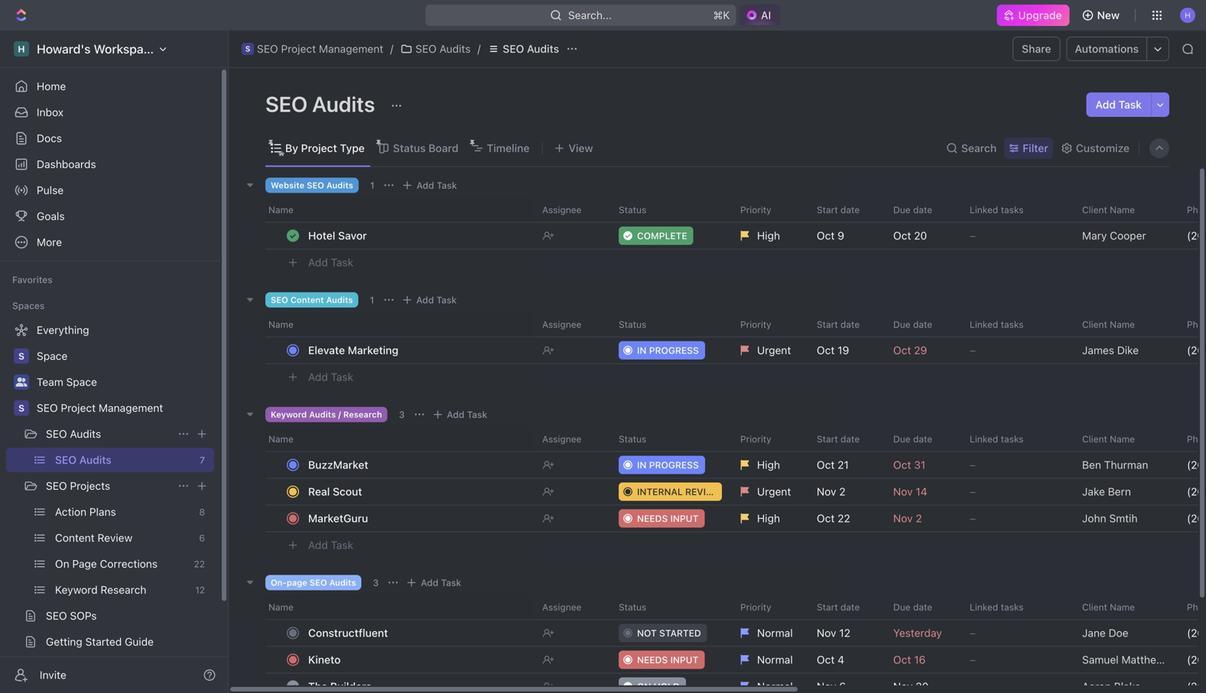 Task type: locate. For each thing, give the bounding box(es) containing it.
name button up the elevate marketing link at the left
[[265, 312, 533, 337]]

start for keyword audits / research
[[817, 434, 838, 445]]

urgent button
[[731, 337, 808, 364], [731, 478, 808, 506]]

1 needs input button from the top
[[610, 505, 731, 533]]

3 normal from the top
[[757, 681, 793, 693]]

high button for john smtih
[[731, 505, 808, 533]]

timeline
[[487, 142, 530, 154]]

1 horizontal spatial management
[[319, 42, 383, 55]]

4 – button from the top
[[961, 478, 1073, 506]]

ben thurman
[[1082, 459, 1148, 471]]

seo audits link
[[396, 40, 474, 58], [484, 40, 563, 58], [46, 422, 171, 447], [55, 448, 194, 473]]

2 due from the top
[[893, 319, 911, 330]]

mary cooper button
[[1073, 222, 1178, 250]]

3 start date button from the top
[[808, 427, 884, 452]]

needs input button down internal review
[[610, 505, 731, 533]]

1 vertical spatial in progress button
[[610, 452, 731, 479]]

tree containing everything
[[6, 318, 214, 694]]

name button for website seo audits
[[265, 198, 533, 222]]

spaces down getting started guide
[[77, 662, 114, 675]]

view inside tree
[[37, 662, 61, 675]]

1 normal from the top
[[757, 627, 793, 640]]

add task button down "marketguru"
[[301, 537, 359, 555]]

1 input from the top
[[670, 514, 699, 524]]

0 vertical spatial h
[[1185, 11, 1191, 19]]

1 due date button from the top
[[884, 198, 961, 222]]

1 vertical spatial research
[[101, 584, 146, 597]]

0 horizontal spatial spaces
[[12, 301, 45, 311]]

name down on- on the left
[[268, 602, 294, 613]]

6 – button from the top
[[961, 620, 1073, 647]]

(201 link right 'matthews'
[[1187, 654, 1206, 667]]

linked tasks for keyword audits / research
[[970, 434, 1024, 445]]

1 tasks from the top
[[1001, 205, 1024, 215]]

automations
[[1075, 42, 1139, 55]]

client up mary
[[1082, 205, 1107, 215]]

constructfluent
[[308, 627, 388, 640]]

1 client name button from the top
[[1073, 198, 1178, 222]]

content up elevate
[[290, 295, 324, 305]]

status board
[[393, 142, 458, 154]]

(201 link for james dike
[[1187, 344, 1206, 357]]

date
[[841, 205, 860, 215], [913, 205, 932, 215], [841, 319, 860, 330], [913, 319, 932, 330], [841, 434, 860, 445], [913, 434, 932, 445], [841, 602, 860, 613], [913, 602, 932, 613]]

1 – from the top
[[970, 229, 976, 242]]

jake
[[1082, 486, 1105, 498]]

search
[[961, 142, 997, 154]]

client up james
[[1082, 319, 1107, 330]]

(201 link right thurman
[[1187, 459, 1206, 471]]

2 linked from the top
[[970, 319, 998, 330]]

add task down hotel savor
[[308, 256, 353, 269]]

– for samuel
[[970, 654, 976, 667]]

spaces
[[12, 301, 45, 311], [77, 662, 114, 675]]

page
[[72, 558, 97, 571]]

1 vertical spatial urgent
[[757, 486, 791, 498]]

name
[[268, 205, 294, 215], [1110, 205, 1135, 215], [268, 319, 294, 330], [1110, 319, 1135, 330], [268, 434, 294, 445], [1110, 434, 1135, 445], [268, 602, 294, 613], [1110, 602, 1135, 613]]

space link
[[37, 344, 211, 369]]

8 (201 from the top
[[1187, 681, 1206, 693]]

sops
[[70, 610, 97, 623]]

project for seo project management
[[61, 402, 96, 415]]

add up the elevate marketing link at the left
[[416, 295, 434, 306]]

4 – from the top
[[970, 486, 976, 498]]

normal for aaron
[[757, 681, 793, 693]]

on-
[[271, 578, 287, 588]]

needs input button down not started
[[610, 647, 731, 674]]

high button for mary cooper
[[731, 222, 808, 250]]

due date for keyword audits / research
[[893, 434, 932, 445]]

normal for samuel
[[757, 654, 793, 667]]

3 (201 link from the top
[[1187, 459, 1206, 471]]

2 linked tasks button from the top
[[961, 312, 1073, 337]]

on page corrections
[[55, 558, 158, 571]]

name button for on-page seo audits
[[265, 595, 533, 620]]

status button for seo content audits
[[610, 312, 731, 337]]

1 vertical spatial normal
[[757, 654, 793, 667]]

name up james dike button
[[1110, 319, 1135, 330]]

1 horizontal spatial seo project management, , element
[[242, 43, 254, 55]]

inbox
[[37, 106, 64, 119]]

due for seo content audits
[[893, 319, 911, 330]]

james
[[1082, 344, 1114, 357]]

input
[[670, 514, 699, 524], [670, 655, 699, 666]]

needs down internal
[[637, 514, 668, 524]]

(201 for james dike
[[1187, 344, 1206, 357]]

1 vertical spatial needs
[[637, 655, 668, 666]]

linked tasks button
[[961, 198, 1073, 222], [961, 312, 1073, 337], [961, 427, 1073, 452], [961, 595, 1073, 620]]

2 (201 link from the top
[[1187, 344, 1206, 357]]

by
[[285, 142, 298, 154]]

spaces down "favorites"
[[12, 301, 45, 311]]

assignee button
[[533, 198, 610, 222], [533, 312, 610, 337], [533, 427, 610, 452], [533, 595, 610, 620]]

sidebar navigation
[[0, 31, 232, 694]]

1 horizontal spatial research
[[343, 410, 382, 420]]

3 assignee button from the top
[[533, 427, 610, 452]]

page
[[287, 578, 307, 588]]

client name button up doe
[[1073, 595, 1178, 620]]

0 vertical spatial needs input button
[[610, 505, 731, 533]]

urgent
[[757, 344, 791, 357], [757, 486, 791, 498]]

type
[[340, 142, 365, 154]]

1 vertical spatial high button
[[731, 452, 808, 479]]

2 urgent button from the top
[[731, 478, 808, 506]]

linked tasks button for seo content audits
[[961, 312, 1073, 337]]

(201 right cooper
[[1187, 229, 1206, 242]]

research up buzzmarket
[[343, 410, 382, 420]]

4 client name from the top
[[1082, 602, 1135, 613]]

client name for on-page seo audits
[[1082, 602, 1135, 613]]

needs input up on hold dropdown button
[[637, 655, 699, 666]]

name down the seo content audits
[[268, 319, 294, 330]]

(201 link right jane doe button
[[1187, 627, 1206, 640]]

1 vertical spatial management
[[99, 402, 163, 415]]

complete button
[[610, 222, 731, 250]]

1 vertical spatial keyword
[[55, 584, 98, 597]]

2 priority button from the top
[[731, 312, 808, 337]]

0 vertical spatial content
[[290, 295, 324, 305]]

0 vertical spatial high button
[[731, 222, 808, 250]]

1 assignee button from the top
[[533, 198, 610, 222]]

(201 link right cooper
[[1187, 229, 1206, 242]]

2 – from the top
[[970, 344, 976, 357]]

content inside sidebar navigation
[[55, 532, 95, 545]]

1 vertical spatial spaces
[[77, 662, 114, 675]]

3 phon from the top
[[1187, 434, 1206, 445]]

space right team
[[66, 376, 97, 389]]

due for keyword audits / research
[[893, 434, 911, 445]]

2 due date button from the top
[[884, 312, 961, 337]]

3 start date from the top
[[817, 434, 860, 445]]

input for high
[[670, 514, 699, 524]]

(201 link right john smtih button
[[1187, 512, 1206, 525]]

real
[[308, 486, 330, 498]]

0 horizontal spatial research
[[101, 584, 146, 597]]

2 client name from the top
[[1082, 319, 1135, 330]]

3 start from the top
[[817, 434, 838, 445]]

1 client from the top
[[1082, 205, 1107, 215]]

0 vertical spatial space
[[37, 350, 68, 363]]

tree
[[6, 318, 214, 694]]

client name button up cooper
[[1073, 198, 1178, 222]]

4 tasks from the top
[[1001, 602, 1024, 613]]

thurman
[[1104, 459, 1148, 471]]

keyword inside tree
[[55, 584, 98, 597]]

– for john
[[970, 512, 976, 525]]

⌘k
[[713, 9, 730, 21]]

2 assignee from the top
[[542, 319, 582, 330]]

2 client name button from the top
[[1073, 312, 1178, 337]]

start date for keyword audits / research
[[817, 434, 860, 445]]

1 linked tasks from the top
[[970, 205, 1024, 215]]

6 (201 from the top
[[1187, 627, 1206, 640]]

2 normal button from the top
[[731, 647, 808, 674]]

0 vertical spatial input
[[670, 514, 699, 524]]

hotel
[[308, 229, 335, 242]]

5 (201 link from the top
[[1187, 512, 1206, 525]]

1 horizontal spatial keyword
[[271, 410, 307, 420]]

2 tasks from the top
[[1001, 319, 1024, 330]]

3 – from the top
[[970, 459, 976, 471]]

spaces inside tree
[[77, 662, 114, 675]]

phon
[[1187, 205, 1206, 215], [1187, 319, 1206, 330], [1187, 434, 1206, 445], [1187, 602, 1206, 613]]

normal for jane
[[757, 627, 793, 640]]

high button for ben thurman
[[731, 452, 808, 479]]

ben
[[1082, 459, 1101, 471]]

(201 right jane doe button
[[1187, 627, 1206, 640]]

0 vertical spatial in
[[637, 345, 647, 356]]

team space
[[37, 376, 97, 389]]

4 client name button from the top
[[1073, 595, 1178, 620]]

1 right website seo audits
[[370, 180, 374, 191]]

– button for james dike
[[961, 337, 1073, 364]]

1 in progress from the top
[[637, 345, 699, 356]]

(201 right 'matthews'
[[1187, 654, 1206, 667]]

3
[[399, 410, 405, 420], [373, 578, 379, 589]]

4 name button from the top
[[265, 595, 533, 620]]

(201 for mary cooper
[[1187, 229, 1206, 242]]

team
[[37, 376, 63, 389]]

4 status button from the top
[[610, 595, 731, 620]]

user group image
[[16, 378, 27, 387]]

– button
[[961, 222, 1073, 250], [961, 337, 1073, 364], [961, 452, 1073, 479], [961, 478, 1073, 506], [961, 505, 1073, 533], [961, 620, 1073, 647], [961, 647, 1073, 674]]

2 start date from the top
[[817, 319, 860, 330]]

1 status button from the top
[[610, 198, 731, 222]]

priority for website seo audits
[[740, 205, 771, 215]]

status for seo content audits
[[619, 319, 646, 330]]

name button up hotel savor link
[[265, 198, 533, 222]]

1 horizontal spatial spaces
[[77, 662, 114, 675]]

content review
[[55, 532, 132, 545]]

3 assignee from the top
[[542, 434, 582, 445]]

progress
[[649, 345, 699, 356], [649, 460, 699, 471]]

tasks for on-page seo audits
[[1001, 602, 1024, 613]]

status board link
[[390, 138, 458, 159]]

2 vertical spatial project
[[61, 402, 96, 415]]

tasks for keyword audits / research
[[1001, 434, 1024, 445]]

marketing
[[348, 344, 399, 357]]

7 – button from the top
[[961, 647, 1073, 674]]

3 normal button from the top
[[731, 673, 808, 694]]

seo projects
[[46, 480, 110, 493]]

in progress for urgent
[[637, 345, 699, 356]]

add task down elevate
[[308, 371, 353, 384]]

1 phon button from the top
[[1178, 198, 1206, 222]]

1 horizontal spatial h
[[1185, 11, 1191, 19]]

view inside button
[[569, 142, 593, 154]]

4 (201 from the top
[[1187, 486, 1206, 498]]

assignee button for website seo audits
[[533, 198, 610, 222]]

0 vertical spatial seo project management, , element
[[242, 43, 254, 55]]

linked for on-page seo audits
[[970, 602, 998, 613]]

1 1 from the top
[[370, 180, 374, 191]]

2 vertical spatial normal
[[757, 681, 793, 693]]

7
[[200, 455, 205, 466]]

1 assignee from the top
[[542, 205, 582, 215]]

matthews
[[1122, 654, 1170, 667]]

3 due from the top
[[893, 434, 911, 445]]

(201 right dike
[[1187, 344, 1206, 357]]

0 vertical spatial urgent button
[[731, 337, 808, 364]]

8 (201 link from the top
[[1187, 681, 1206, 693]]

client name up mary cooper
[[1082, 205, 1135, 215]]

in for high
[[637, 460, 647, 471]]

1
[[370, 180, 374, 191], [370, 295, 374, 306]]

in progress
[[637, 345, 699, 356], [637, 460, 699, 471]]

needs input button for high
[[610, 505, 731, 533]]

0 vertical spatial view
[[569, 142, 593, 154]]

due date for website seo audits
[[893, 205, 932, 215]]

seo audits
[[415, 42, 471, 55], [503, 42, 559, 55], [265, 91, 380, 117], [46, 428, 101, 441], [55, 454, 111, 467]]

priority for seo content audits
[[740, 319, 771, 330]]

3 linked tasks from the top
[[970, 434, 1024, 445]]

jane doe button
[[1073, 620, 1178, 647]]

(201 link right jake bern "button"
[[1187, 486, 1206, 498]]

1 vertical spatial s
[[18, 351, 25, 362]]

date for seo content audits's due date 'dropdown button'
[[913, 319, 932, 330]]

client name button up thurman
[[1073, 427, 1178, 452]]

add task button down elevate
[[301, 368, 359, 387]]

status button
[[610, 198, 731, 222], [610, 312, 731, 337], [610, 427, 731, 452], [610, 595, 731, 620]]

mary cooper
[[1082, 229, 1146, 242]]

add down elevate
[[308, 371, 328, 384]]

0 horizontal spatial h
[[18, 44, 25, 54]]

guide
[[125, 636, 154, 649]]

needs input button for normal
[[610, 647, 731, 674]]

1 vertical spatial needs input button
[[610, 647, 731, 674]]

1 vertical spatial space
[[66, 376, 97, 389]]

client name up jane doe
[[1082, 602, 1135, 613]]

1 for marketing
[[370, 295, 374, 306]]

3 phon button from the top
[[1178, 427, 1206, 452]]

due date button for seo content audits
[[884, 312, 961, 337]]

0 vertical spatial urgent
[[757, 344, 791, 357]]

getting started guide link
[[46, 630, 211, 655]]

1 priority button from the top
[[731, 198, 808, 222]]

(201 for jane doe
[[1187, 627, 1206, 640]]

2 needs from the top
[[637, 655, 668, 666]]

1 vertical spatial progress
[[649, 460, 699, 471]]

2 status button from the top
[[610, 312, 731, 337]]

3 linked tasks button from the top
[[961, 427, 1073, 452]]

status button for website seo audits
[[610, 198, 731, 222]]

pulse
[[37, 184, 64, 197]]

keyword
[[271, 410, 307, 420], [55, 584, 98, 597]]

search...
[[568, 9, 612, 21]]

7 (201 link from the top
[[1187, 654, 1206, 667]]

client up jane
[[1082, 602, 1107, 613]]

7 – from the top
[[970, 654, 976, 667]]

name up doe
[[1110, 602, 1135, 613]]

2 vertical spatial high button
[[731, 505, 808, 533]]

0 vertical spatial high
[[757, 229, 780, 242]]

0 vertical spatial research
[[343, 410, 382, 420]]

1 linked tasks button from the top
[[961, 198, 1073, 222]]

0 vertical spatial needs input
[[637, 514, 699, 524]]

1 vertical spatial in
[[637, 460, 647, 471]]

1 up marketing
[[370, 295, 374, 306]]

1 needs input from the top
[[637, 514, 699, 524]]

assignee for keyword audits / research
[[542, 434, 582, 445]]

3 for constructfluent
[[373, 578, 379, 589]]

high for john
[[757, 512, 780, 525]]

(201 link right blake at the right of page
[[1187, 681, 1206, 693]]

1 horizontal spatial view
[[569, 142, 593, 154]]

content down action
[[55, 532, 95, 545]]

add task up the elevate marketing link at the left
[[416, 295, 457, 306]]

needs for high
[[637, 514, 668, 524]]

1 vertical spatial urgent button
[[731, 478, 808, 506]]

0 vertical spatial in progress
[[637, 345, 699, 356]]

add task button down hotel savor
[[301, 254, 359, 272]]

4 priority from the top
[[740, 602, 771, 613]]

4 due date from the top
[[893, 602, 932, 613]]

in progress for high
[[637, 460, 699, 471]]

3 priority from the top
[[740, 434, 771, 445]]

1 high from the top
[[757, 229, 780, 242]]

1 vertical spatial high
[[757, 459, 780, 471]]

0 vertical spatial project
[[281, 42, 316, 55]]

4 assignee button from the top
[[533, 595, 610, 620]]

corrections
[[100, 558, 158, 571]]

1 vertical spatial view
[[37, 662, 61, 675]]

name up 'mary cooper' button
[[1110, 205, 1135, 215]]

needs down the not
[[637, 655, 668, 666]]

3 up 'constructfluent'
[[373, 578, 379, 589]]

s inside 'element'
[[18, 351, 25, 362]]

high
[[757, 229, 780, 242], [757, 459, 780, 471], [757, 512, 780, 525]]

client name up "james dike"
[[1082, 319, 1135, 330]]

3 linked from the top
[[970, 434, 998, 445]]

1 phon from the top
[[1187, 205, 1206, 215]]

space up team
[[37, 350, 68, 363]]

3 due date button from the top
[[884, 427, 961, 452]]

1 vertical spatial in progress
[[637, 460, 699, 471]]

2 high from the top
[[757, 459, 780, 471]]

0 vertical spatial normal
[[757, 627, 793, 640]]

4 start date from the top
[[817, 602, 860, 613]]

add
[[1096, 98, 1116, 111], [417, 180, 434, 191], [308, 256, 328, 269], [416, 295, 434, 306], [308, 371, 328, 384], [447, 410, 464, 420], [308, 539, 328, 552], [421, 578, 438, 589]]

blake
[[1114, 681, 1141, 693]]

0 horizontal spatial keyword
[[55, 584, 98, 597]]

3 status button from the top
[[610, 427, 731, 452]]

2 client from the top
[[1082, 319, 1107, 330]]

date for website seo audits's start date dropdown button
[[841, 205, 860, 215]]

0 vertical spatial 1
[[370, 180, 374, 191]]

1 client name from the top
[[1082, 205, 1135, 215]]

0 vertical spatial in progress button
[[610, 337, 731, 364]]

0 vertical spatial needs
[[637, 514, 668, 524]]

1 vertical spatial 1
[[370, 295, 374, 306]]

(201 right jake bern "button"
[[1187, 486, 1206, 498]]

client up ben
[[1082, 434, 1107, 445]]

start
[[817, 205, 838, 215], [817, 319, 838, 330], [817, 434, 838, 445], [817, 602, 838, 613]]

(201 right john smtih button
[[1187, 512, 1206, 525]]

2 urgent from the top
[[757, 486, 791, 498]]

favorites
[[12, 275, 53, 285]]

h inside sidebar navigation
[[18, 44, 25, 54]]

normal
[[757, 627, 793, 640], [757, 654, 793, 667], [757, 681, 793, 693]]

progress for high
[[649, 460, 699, 471]]

add down "marketguru"
[[308, 539, 328, 552]]

date for start date dropdown button for seo content audits
[[841, 319, 860, 330]]

needs input for normal
[[637, 655, 699, 666]]

1 vertical spatial content
[[55, 532, 95, 545]]

1 due date from the top
[[893, 205, 932, 215]]

name button up buzzmarket link
[[265, 427, 533, 452]]

6 – from the top
[[970, 627, 976, 640]]

(201 right thurman
[[1187, 459, 1206, 471]]

project
[[281, 42, 316, 55], [301, 142, 337, 154], [61, 402, 96, 415]]

4 (201 link from the top
[[1187, 486, 1206, 498]]

start date button for on-page seo audits
[[808, 595, 884, 620]]

2 progress from the top
[[649, 460, 699, 471]]

status for on-page seo audits
[[619, 602, 646, 613]]

input up on hold dropdown button
[[670, 655, 699, 666]]

0 vertical spatial 3
[[399, 410, 405, 420]]

seo sops link
[[46, 604, 211, 629]]

priority
[[740, 205, 771, 215], [740, 319, 771, 330], [740, 434, 771, 445], [740, 602, 771, 613]]

priority button for seo content audits
[[731, 312, 808, 337]]

(201 for aaron blake
[[1187, 681, 1206, 693]]

input down internal review
[[670, 514, 699, 524]]

space
[[37, 350, 68, 363], [66, 376, 97, 389]]

s inside s seo project management /
[[245, 44, 250, 53]]

– button for samuel matthews
[[961, 647, 1073, 674]]

1 horizontal spatial 3
[[399, 410, 405, 420]]

research down on page corrections link
[[101, 584, 146, 597]]

add task up constructfluent 'link'
[[421, 578, 461, 589]]

(201 link right dike
[[1187, 344, 1206, 357]]

0 vertical spatial s
[[245, 44, 250, 53]]

1 vertical spatial input
[[670, 655, 699, 666]]

3 (201 from the top
[[1187, 459, 1206, 471]]

new button
[[1076, 3, 1129, 28]]

0 horizontal spatial seo project management, , element
[[14, 401, 29, 416]]

(201 link for mary cooper
[[1187, 229, 1206, 242]]

started
[[85, 636, 122, 649]]

getting started guide
[[46, 636, 154, 649]]

(201
[[1187, 229, 1206, 242], [1187, 344, 1206, 357], [1187, 459, 1206, 471], [1187, 486, 1206, 498], [1187, 512, 1206, 525], [1187, 627, 1206, 640], [1187, 654, 1206, 667], [1187, 681, 1206, 693]]

progress for urgent
[[649, 345, 699, 356]]

2 start date button from the top
[[808, 312, 884, 337]]

view left all
[[37, 662, 61, 675]]

1 priority from the top
[[740, 205, 771, 215]]

client name up 'ben thurman'
[[1082, 434, 1135, 445]]

2 vertical spatial high
[[757, 512, 780, 525]]

4 phon button from the top
[[1178, 595, 1206, 620]]

add up customize
[[1096, 98, 1116, 111]]

0 vertical spatial progress
[[649, 345, 699, 356]]

1 vertical spatial 3
[[373, 578, 379, 589]]

scout
[[333, 486, 362, 498]]

1 vertical spatial project
[[301, 142, 337, 154]]

name button up constructfluent 'link'
[[265, 595, 533, 620]]

elevate
[[308, 344, 345, 357]]

linked tasks button for on-page seo audits
[[961, 595, 1073, 620]]

2 input from the top
[[670, 655, 699, 666]]

seo project management, , element
[[242, 43, 254, 55], [14, 401, 29, 416]]

0 horizontal spatial content
[[55, 532, 95, 545]]

3 client from the top
[[1082, 434, 1107, 445]]

due
[[893, 205, 911, 215], [893, 319, 911, 330], [893, 434, 911, 445], [893, 602, 911, 613]]

4 client from the top
[[1082, 602, 1107, 613]]

add task button up the elevate marketing link at the left
[[398, 291, 463, 309]]

client name button for keyword audits / research
[[1073, 427, 1178, 452]]

needs input down internal review dropdown button
[[637, 514, 699, 524]]

upgrade link
[[997, 5, 1070, 26]]

1 vertical spatial seo project management, , element
[[14, 401, 29, 416]]

1 normal button from the top
[[731, 620, 808, 647]]

1 vertical spatial needs input
[[637, 655, 699, 666]]

urgent button for james dike
[[731, 337, 808, 364]]

3 up buzzmarket link
[[399, 410, 405, 420]]

0 horizontal spatial view
[[37, 662, 61, 675]]

aaron blake
[[1082, 681, 1141, 693]]

linked for keyword audits / research
[[970, 434, 998, 445]]

high for ben
[[757, 459, 780, 471]]

1 urgent from the top
[[757, 344, 791, 357]]

0 vertical spatial keyword
[[271, 410, 307, 420]]

client name for seo content audits
[[1082, 319, 1135, 330]]

view right "timeline"
[[569, 142, 593, 154]]

4 linked tasks button from the top
[[961, 595, 1073, 620]]

client name button for on-page seo audits
[[1073, 595, 1178, 620]]

view
[[569, 142, 593, 154], [37, 662, 61, 675]]

5 (201 from the top
[[1187, 512, 1206, 525]]

4 due from the top
[[893, 602, 911, 613]]

2 in from the top
[[637, 460, 647, 471]]

home
[[37, 80, 66, 93]]

1 vertical spatial h
[[18, 44, 25, 54]]

project inside tree
[[61, 402, 96, 415]]

3 due date from the top
[[893, 434, 932, 445]]

needs for normal
[[637, 655, 668, 666]]

0 horizontal spatial 3
[[373, 578, 379, 589]]

2 needs input button from the top
[[610, 647, 731, 674]]

3 tasks from the top
[[1001, 434, 1024, 445]]

client name button up dike
[[1073, 312, 1178, 337]]

2 vertical spatial s
[[18, 403, 25, 414]]

(201 right blake at the right of page
[[1187, 681, 1206, 693]]

1 (201 from the top
[[1187, 229, 1206, 242]]

add up constructfluent 'link'
[[421, 578, 438, 589]]

client name for website seo audits
[[1082, 205, 1135, 215]]

1 progress from the top
[[649, 345, 699, 356]]

0 horizontal spatial management
[[99, 402, 163, 415]]



Task type: vqa. For each thing, say whether or not it's contained in the screenshot.


Task type: describe. For each thing, give the bounding box(es) containing it.
hotel savor
[[308, 229, 367, 242]]

status button for keyword audits / research
[[610, 427, 731, 452]]

keyword for keyword research
[[55, 584, 98, 597]]

(201 for john smtih
[[1187, 512, 1206, 525]]

phon button for seo content audits
[[1178, 312, 1206, 337]]

docs
[[37, 132, 62, 145]]

howard's
[[37, 42, 91, 56]]

normal button for samuel matthews
[[731, 647, 808, 674]]

– button for ben thurman
[[961, 452, 1073, 479]]

add down 'status board' link
[[417, 180, 434, 191]]

space, , element
[[14, 349, 29, 364]]

on page corrections link
[[55, 552, 188, 577]]

marketguru
[[308, 512, 368, 525]]

due for on-page seo audits
[[893, 602, 911, 613]]

urgent button for jake bern
[[731, 478, 808, 506]]

started
[[659, 628, 701, 639]]

on
[[55, 558, 69, 571]]

h button
[[1176, 3, 1200, 28]]

0 horizontal spatial /
[[338, 410, 341, 420]]

add task button up constructfluent 'link'
[[402, 574, 467, 592]]

projects
[[70, 480, 110, 493]]

1 for savor
[[370, 180, 374, 191]]

review
[[97, 532, 132, 545]]

timeline link
[[484, 138, 530, 159]]

jane doe
[[1082, 627, 1129, 640]]

phon button for on-page seo audits
[[1178, 595, 1206, 620]]

– for ben
[[970, 459, 976, 471]]

real scout
[[308, 486, 362, 498]]

on hold
[[637, 682, 680, 693]]

start for on-page seo audits
[[817, 602, 838, 613]]

– for jane
[[970, 627, 976, 640]]

1 horizontal spatial /
[[390, 42, 393, 55]]

constructfluent link
[[304, 623, 530, 645]]

savor
[[338, 229, 367, 242]]

due for website seo audits
[[893, 205, 911, 215]]

management inside sidebar navigation
[[99, 402, 163, 415]]

phon for seo content audits
[[1187, 319, 1206, 330]]

automations button
[[1067, 37, 1146, 60]]

normal button for aaron blake
[[731, 673, 808, 694]]

(201 link for john smtih
[[1187, 512, 1206, 525]]

keyword research
[[55, 584, 146, 597]]

new
[[1097, 9, 1120, 21]]

more
[[37, 236, 62, 249]]

samuel matthews
[[1082, 654, 1170, 667]]

hotel savor link
[[304, 225, 530, 247]]

– button for jake bern
[[961, 478, 1073, 506]]

– for mary
[[970, 229, 976, 242]]

date for due date 'dropdown button' corresponding to keyword audits / research
[[913, 434, 932, 445]]

priority for on-page seo audits
[[740, 602, 771, 613]]

s for seo project management
[[18, 403, 25, 414]]

add task up customize
[[1096, 98, 1142, 111]]

hold
[[654, 682, 680, 693]]

1 horizontal spatial content
[[290, 295, 324, 305]]

elevate marketing
[[308, 344, 399, 357]]

mary
[[1082, 229, 1107, 242]]

in progress button for high
[[610, 452, 731, 479]]

marketguru link
[[304, 508, 530, 530]]

normal button for jane doe
[[731, 620, 808, 647]]

client name for keyword audits / research
[[1082, 434, 1135, 445]]

keyword audits / research
[[271, 410, 382, 420]]

howard's workspace, , element
[[14, 41, 29, 57]]

tree inside sidebar navigation
[[6, 318, 214, 694]]

start date button for seo content audits
[[808, 312, 884, 337]]

aaron blake button
[[1073, 673, 1178, 694]]

review
[[685, 487, 721, 498]]

date for due date 'dropdown button' associated with on-page seo audits
[[913, 602, 932, 613]]

assignee for on-page seo audits
[[542, 602, 582, 613]]

bern
[[1108, 486, 1131, 498]]

2 horizontal spatial /
[[477, 42, 481, 55]]

website seo audits
[[271, 180, 353, 190]]

view button
[[549, 130, 598, 166]]

favorites button
[[6, 271, 59, 289]]

add task button down status board
[[398, 176, 463, 195]]

assignee for website seo audits
[[542, 205, 582, 215]]

team space link
[[37, 370, 211, 395]]

assignee button for on-page seo audits
[[533, 595, 610, 620]]

goals
[[37, 210, 65, 223]]

doe
[[1109, 627, 1129, 640]]

james dike button
[[1073, 337, 1178, 364]]

phon for on-page seo audits
[[1187, 602, 1206, 613]]

view for view
[[569, 142, 593, 154]]

start date for website seo audits
[[817, 205, 860, 215]]

urgent for jake
[[757, 486, 791, 498]]

board
[[428, 142, 458, 154]]

0 vertical spatial management
[[319, 42, 383, 55]]

complete
[[637, 231, 687, 241]]

– button for mary cooper
[[961, 222, 1073, 250]]

buzzmarket link
[[304, 454, 530, 476]]

not started button
[[610, 620, 731, 647]]

everything link
[[6, 318, 211, 343]]

(201 link for jane doe
[[1187, 627, 1206, 640]]

seo sops
[[46, 610, 97, 623]]

add task up buzzmarket link
[[447, 410, 487, 420]]

view all spaces link
[[6, 656, 211, 681]]

howard's workspace
[[37, 42, 157, 56]]

priority button for on-page seo audits
[[731, 595, 808, 620]]

client for seo content audits
[[1082, 319, 1107, 330]]

john
[[1082, 512, 1106, 525]]

(201 for ben thurman
[[1187, 459, 1206, 471]]

everything
[[37, 324, 89, 337]]

buzzmarket
[[308, 459, 368, 471]]

h inside dropdown button
[[1185, 11, 1191, 19]]

filter button
[[1004, 138, 1053, 159]]

on-page seo audits
[[271, 578, 356, 588]]

assignee button for keyword audits / research
[[533, 427, 610, 452]]

add task down "marketguru"
[[308, 539, 353, 552]]

samuel
[[1082, 654, 1119, 667]]

internal review
[[637, 487, 721, 498]]

(201 link for jake bern
[[1187, 486, 1206, 498]]

samuel matthews button
[[1073, 647, 1178, 674]]

add task button up customize
[[1086, 93, 1151, 117]]

6
[[199, 533, 205, 544]]

customize button
[[1056, 138, 1134, 159]]

ai
[[761, 9, 771, 21]]

s for space
[[18, 351, 25, 362]]

0 vertical spatial spaces
[[12, 301, 45, 311]]

due date for on-page seo audits
[[893, 602, 932, 613]]

jake bern button
[[1073, 478, 1178, 506]]

client for on-page seo audits
[[1082, 602, 1107, 613]]

in progress button for urgent
[[610, 337, 731, 364]]

john smtih button
[[1073, 505, 1178, 533]]

client name button for seo content audits
[[1073, 312, 1178, 337]]

elevate marketing link
[[304, 340, 530, 362]]

internal review button
[[610, 478, 731, 506]]

start date button for keyword audits / research
[[808, 427, 884, 452]]

(201 link for samuel matthews
[[1187, 654, 1206, 667]]

website
[[271, 180, 304, 190]]

content review link
[[55, 526, 193, 551]]

assignee for seo content audits
[[542, 319, 582, 330]]

add up buzzmarket link
[[447, 410, 464, 420]]

linked for website seo audits
[[970, 205, 998, 215]]

dashboards link
[[6, 152, 214, 177]]

in for urgent
[[637, 345, 647, 356]]

not
[[637, 628, 657, 639]]

research inside keyword research link
[[101, 584, 146, 597]]

action
[[55, 506, 86, 519]]

name down keyword audits / research
[[268, 434, 294, 445]]

start for website seo audits
[[817, 205, 838, 215]]

due date button for keyword audits / research
[[884, 427, 961, 452]]

dike
[[1117, 344, 1139, 357]]

assignee button for seo content audits
[[533, 312, 610, 337]]

date for start date dropdown button corresponding to keyword audits / research
[[841, 434, 860, 445]]

goals link
[[6, 204, 214, 229]]

by project type
[[285, 142, 365, 154]]

name button for keyword audits / research
[[265, 427, 533, 452]]

(201 for jake bern
[[1187, 486, 1206, 498]]

name up thurman
[[1110, 434, 1135, 445]]

real scout link
[[304, 481, 530, 503]]

add down the hotel
[[308, 256, 328, 269]]

add task down board
[[417, 180, 457, 191]]

3 for buzzmarket
[[399, 410, 405, 420]]

phon for website seo audits
[[1187, 205, 1206, 215]]

on hold button
[[610, 673, 731, 694]]

add task button up buzzmarket link
[[428, 406, 493, 424]]

view button
[[549, 138, 598, 159]]

needs input for high
[[637, 514, 699, 524]]

seo content audits
[[271, 295, 353, 305]]

(201 for samuel matthews
[[1187, 654, 1206, 667]]

client name button for website seo audits
[[1073, 198, 1178, 222]]

2 name button from the top
[[265, 312, 533, 337]]

input for normal
[[670, 655, 699, 666]]

search button
[[941, 138, 1001, 159]]

due date button for on-page seo audits
[[884, 595, 961, 620]]

date for on-page seo audits's start date dropdown button
[[841, 602, 860, 613]]

due date button for website seo audits
[[884, 198, 961, 222]]

linked tasks button for keyword audits / research
[[961, 427, 1073, 452]]

more button
[[6, 230, 214, 255]]

status for website seo audits
[[619, 205, 646, 215]]

on
[[637, 682, 651, 693]]

james dike
[[1082, 344, 1139, 357]]

priority for keyword audits / research
[[740, 434, 771, 445]]

keyword research link
[[55, 578, 189, 603]]

(201 link for aaron blake
[[1187, 681, 1206, 693]]

start date button for website seo audits
[[808, 198, 884, 222]]

name down website
[[268, 205, 294, 215]]

view for view all spaces
[[37, 662, 61, 675]]

filter
[[1023, 142, 1048, 154]]

linked tasks for website seo audits
[[970, 205, 1024, 215]]

jane
[[1082, 627, 1106, 640]]

smtih
[[1109, 512, 1138, 525]]



